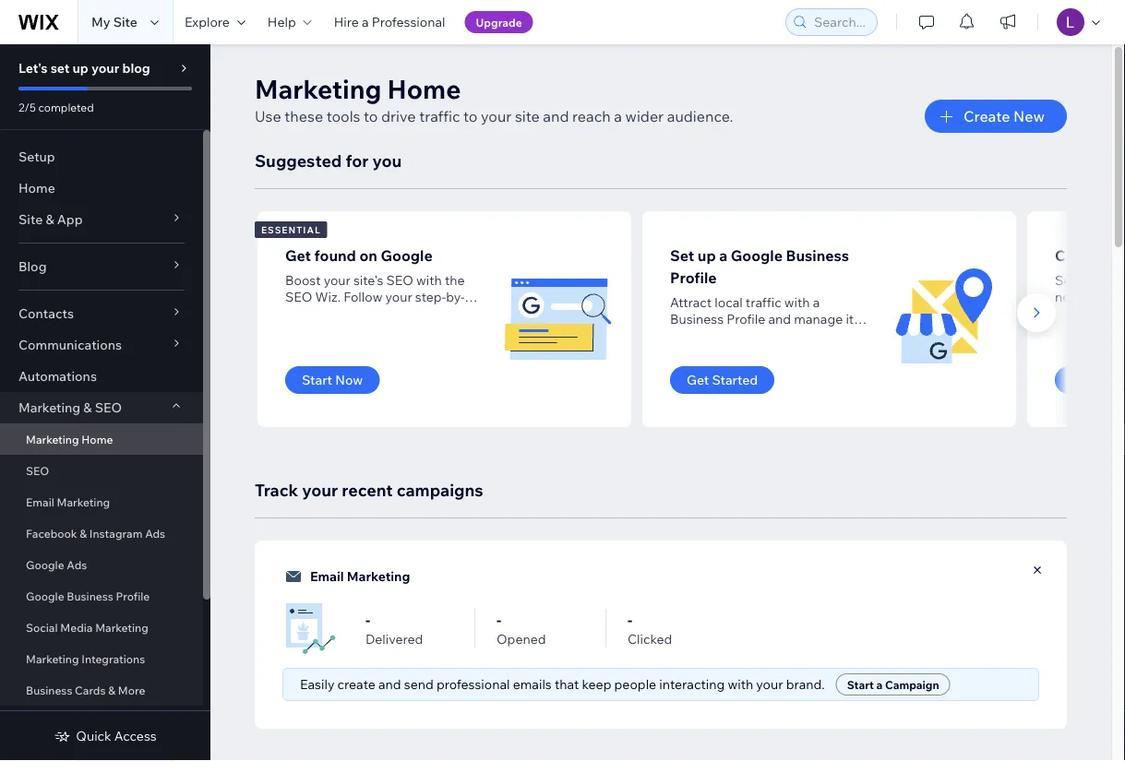 Task type: locate. For each thing, give the bounding box(es) containing it.
1 horizontal spatial and
[[543, 107, 569, 126]]

emails
[[513, 677, 552, 693]]

ads up google business profile
[[67, 558, 87, 572]]

1 horizontal spatial get
[[687, 372, 709, 388]]

to right tools
[[364, 107, 378, 126]]

campaign
[[885, 678, 939, 692]]

plan.
[[315, 306, 344, 322]]

0 horizontal spatial and
[[378, 677, 401, 693]]

0 horizontal spatial traffic
[[419, 107, 460, 126]]

1 vertical spatial with
[[784, 294, 810, 311]]

blog button
[[0, 251, 203, 282]]

0 horizontal spatial create
[[964, 107, 1010, 126]]

profile down 'local'
[[727, 311, 766, 327]]

2 horizontal spatial with
[[784, 294, 810, 311]]

seo
[[386, 272, 413, 288], [285, 289, 312, 305], [95, 400, 122, 416], [26, 464, 49, 478]]

to left site
[[463, 107, 478, 126]]

1 to from the left
[[364, 107, 378, 126]]

0 horizontal spatial profile
[[116, 589, 150, 603]]

it
[[846, 311, 854, 327]]

1 horizontal spatial traffic
[[746, 294, 782, 311]]

0 horizontal spatial up
[[72, 60, 88, 76]]

site right my on the top left of the page
[[113, 14, 137, 30]]

site
[[113, 14, 137, 30], [18, 211, 43, 228]]

marketing & seo
[[18, 400, 122, 416]]

1 vertical spatial get
[[687, 372, 709, 388]]

create
[[337, 677, 376, 693]]

sidebar element
[[0, 44, 210, 762]]

2 vertical spatial profile
[[116, 589, 150, 603]]

home up drive
[[387, 72, 461, 105]]

a up manage
[[813, 294, 820, 311]]

create inside create new button
[[964, 107, 1010, 126]]

0 vertical spatial start
[[302, 372, 332, 388]]

get
[[285, 246, 311, 265], [687, 372, 709, 388]]

0 vertical spatial ads
[[145, 527, 165, 540]]

update
[[1090, 272, 1125, 288]]

explore
[[185, 14, 230, 30]]

business cards & more link
[[0, 675, 203, 706]]

your left step-
[[385, 289, 412, 305]]

1 horizontal spatial home
[[81, 432, 113, 446]]

get for found
[[285, 246, 311, 265]]

home for marketing home use these tools to drive traffic to your site and reach a wider audience.
[[387, 72, 461, 105]]

0 vertical spatial traffic
[[419, 107, 460, 126]]

traffic
[[419, 107, 460, 126], [746, 294, 782, 311]]

& down automations link
[[83, 400, 92, 416]]

get left started
[[687, 372, 709, 388]]

1 vertical spatial home
[[18, 180, 55, 196]]

0 horizontal spatial to
[[364, 107, 378, 126]]

home inside marketing home 'link'
[[81, 432, 113, 446]]

0 vertical spatial site's
[[354, 272, 384, 288]]

with up manage
[[784, 294, 810, 311]]

suggested for you
[[255, 150, 402, 171]]

0 horizontal spatial with
[[416, 272, 442, 288]]

marketing home link
[[0, 424, 203, 455]]

google up social
[[26, 589, 64, 603]]

1 horizontal spatial start
[[847, 678, 874, 692]]

site's up follow
[[354, 272, 384, 288]]

and right site
[[543, 107, 569, 126]]

create for create new
[[964, 107, 1010, 126]]

business up social media marketing
[[67, 589, 113, 603]]

from
[[670, 328, 699, 344]]

0 vertical spatial and
[[543, 107, 569, 126]]

your right 'from' at the top right
[[702, 328, 729, 344]]

1 horizontal spatial email marketing
[[310, 569, 410, 585]]

& for marketing
[[83, 400, 92, 416]]

business
[[786, 246, 849, 265], [670, 311, 724, 327], [67, 589, 113, 603], [26, 684, 72, 697]]

0 vertical spatial with
[[416, 272, 442, 288]]

marketing down marketing & seo
[[26, 432, 79, 446]]

and left 'send'
[[378, 677, 401, 693]]

0 horizontal spatial email
[[26, 495, 54, 509]]

get up boost
[[285, 246, 311, 265]]

your inside marketing home use these tools to drive traffic to your site and reach a wider audience.
[[481, 107, 512, 126]]

marketing up facebook & instagram ads on the left of the page
[[57, 495, 110, 509]]

0 horizontal spatial site
[[18, 211, 43, 228]]

integrations
[[81, 652, 145, 666]]

ads
[[145, 527, 165, 540], [67, 558, 87, 572]]

setup link
[[0, 141, 203, 173]]

access
[[114, 728, 157, 745]]

create an  send update
[[1055, 246, 1125, 305]]

create inside create an  send update
[[1055, 246, 1103, 265]]

& left more
[[108, 684, 115, 697]]

3 - from the left
[[628, 611, 633, 630]]

0 vertical spatial profile
[[670, 269, 717, 287]]

home down marketing & seo dropdown button at the left of the page
[[81, 432, 113, 446]]

social media marketing link
[[0, 612, 203, 643]]

email marketing up facebook
[[26, 495, 110, 509]]

1 vertical spatial site
[[18, 211, 43, 228]]

attract
[[670, 294, 712, 311]]

site's down 'local'
[[732, 328, 762, 344]]

home link
[[0, 173, 203, 204]]

1 vertical spatial email
[[310, 569, 344, 585]]

a
[[362, 14, 369, 30], [614, 107, 622, 126], [719, 246, 728, 265], [813, 294, 820, 311], [877, 678, 883, 692]]

my
[[91, 14, 110, 30]]

0 vertical spatial email
[[26, 495, 54, 509]]

marketing home
[[26, 432, 113, 446]]

- inside the - clicked
[[628, 611, 633, 630]]

0 horizontal spatial email marketing
[[26, 495, 110, 509]]

opened
[[497, 631, 546, 648]]

your left site
[[481, 107, 512, 126]]

marketing integrations link
[[0, 643, 203, 675]]

marketing & seo button
[[0, 392, 203, 424]]

2 horizontal spatial profile
[[727, 311, 766, 327]]

track your recent campaigns
[[255, 480, 483, 500]]

email up the "em" image
[[310, 569, 344, 585]]

0 horizontal spatial get
[[285, 246, 311, 265]]

business left cards
[[26, 684, 72, 697]]

1 horizontal spatial create
[[1055, 246, 1103, 265]]

start
[[302, 372, 332, 388], [847, 678, 874, 692]]

contacts
[[18, 306, 74, 322]]

& right facebook
[[80, 527, 87, 540]]

and up dashboard.
[[768, 311, 791, 327]]

1 - from the left
[[366, 611, 370, 630]]

seo down automations link
[[95, 400, 122, 416]]

1 horizontal spatial up
[[698, 246, 716, 265]]

google up 'local'
[[731, 246, 783, 265]]

home
[[387, 72, 461, 105], [18, 180, 55, 196], [81, 432, 113, 446]]

marketing
[[255, 72, 382, 105], [18, 400, 80, 416], [26, 432, 79, 446], [57, 495, 110, 509], [347, 569, 410, 585], [95, 621, 148, 635], [26, 652, 79, 666]]

2 vertical spatial home
[[81, 432, 113, 446]]

1 horizontal spatial to
[[463, 107, 478, 126]]

marketing inside marketing home use these tools to drive traffic to your site and reach a wider audience.
[[255, 72, 382, 105]]

- inside the - delivered
[[366, 611, 370, 630]]

site's
[[354, 272, 384, 288], [732, 328, 762, 344]]

recent
[[342, 480, 393, 500]]

site left app
[[18, 211, 43, 228]]

home down setup
[[18, 180, 55, 196]]

with up step-
[[416, 272, 442, 288]]

send
[[1055, 272, 1087, 288]]

help
[[268, 14, 296, 30]]

create left new
[[964, 107, 1010, 126]]

1 vertical spatial site's
[[732, 328, 762, 344]]

0 vertical spatial get
[[285, 246, 311, 265]]

- inside - opened
[[497, 611, 501, 630]]

get inside button
[[687, 372, 709, 388]]

1 vertical spatial up
[[698, 246, 716, 265]]

& left app
[[46, 211, 54, 228]]

& inside "popup button"
[[46, 211, 54, 228]]

create new button
[[925, 100, 1067, 133]]

0 vertical spatial up
[[72, 60, 88, 76]]

ascend_suggestions.seo.new user.title image
[[503, 264, 613, 375]]

a left wider
[[614, 107, 622, 126]]

1 horizontal spatial ads
[[145, 527, 165, 540]]

for
[[346, 150, 369, 171]]

professional
[[437, 677, 510, 693]]

home inside marketing home use these tools to drive traffic to your site and reach a wider audience.
[[387, 72, 461, 105]]

traffic right 'local'
[[746, 294, 782, 311]]

1 horizontal spatial email
[[310, 569, 344, 585]]

completed
[[38, 100, 94, 114]]

1 horizontal spatial -
[[497, 611, 501, 630]]

easily
[[300, 677, 335, 693]]

2 - from the left
[[497, 611, 501, 630]]

google business profile link
[[0, 581, 203, 612]]

marketing up these at left
[[255, 72, 382, 105]]

start now button
[[285, 366, 380, 394]]

0 horizontal spatial -
[[366, 611, 370, 630]]

& for site
[[46, 211, 54, 228]]

to
[[364, 107, 378, 126], [463, 107, 478, 126]]

traffic right drive
[[419, 107, 460, 126]]

seo link
[[0, 455, 203, 486]]

profile down google ads link
[[116, 589, 150, 603]]

a inside "link"
[[362, 14, 369, 30]]

create up send
[[1055, 246, 1103, 265]]

0 vertical spatial site
[[113, 14, 137, 30]]

Search... field
[[809, 9, 871, 35]]

social media marketing
[[26, 621, 148, 635]]

0 horizontal spatial site's
[[354, 272, 384, 288]]

0 horizontal spatial ads
[[67, 558, 87, 572]]

1 vertical spatial traffic
[[746, 294, 782, 311]]

google ads link
[[0, 549, 203, 581]]

start left campaign
[[847, 678, 874, 692]]

that
[[555, 677, 579, 693]]

0 vertical spatial home
[[387, 72, 461, 105]]

2 vertical spatial and
[[378, 677, 401, 693]]

1 vertical spatial start
[[847, 678, 874, 692]]

email marketing up the - delivered
[[310, 569, 410, 585]]

2 horizontal spatial -
[[628, 611, 633, 630]]

ascend_suggestions.restaurant.gmb1.title image
[[888, 264, 998, 375]]

2 to from the left
[[463, 107, 478, 126]]

marketing down automations
[[18, 400, 80, 416]]

1 horizontal spatial site's
[[732, 328, 762, 344]]

with inside set up a google business profile attract local traffic with a business profile and manage it from your site's dashboard.
[[784, 294, 810, 311]]

and
[[543, 107, 569, 126], [768, 311, 791, 327], [378, 677, 401, 693]]

profile
[[670, 269, 717, 287], [727, 311, 766, 327], [116, 589, 150, 603]]

send
[[404, 677, 434, 693]]

your inside set up a google business profile attract local traffic with a business profile and manage it from your site's dashboard.
[[702, 328, 729, 344]]

0 vertical spatial email marketing
[[26, 495, 110, 509]]

2 vertical spatial with
[[728, 677, 753, 693]]

business down attract
[[670, 311, 724, 327]]

0 horizontal spatial start
[[302, 372, 332, 388]]

1 vertical spatial and
[[768, 311, 791, 327]]

1 vertical spatial create
[[1055, 246, 1103, 265]]

let's
[[18, 60, 48, 76]]

profile up attract
[[670, 269, 717, 287]]

site inside site & app "popup button"
[[18, 211, 43, 228]]

your
[[91, 60, 119, 76], [481, 107, 512, 126], [324, 272, 351, 288], [385, 289, 412, 305], [702, 328, 729, 344], [302, 480, 338, 500], [756, 677, 783, 693]]

traffic inside set up a google business profile attract local traffic with a business profile and manage it from your site's dashboard.
[[746, 294, 782, 311]]

home for marketing home
[[81, 432, 113, 446]]

0 vertical spatial create
[[964, 107, 1010, 126]]

- up clicked
[[628, 611, 633, 630]]

upgrade button
[[465, 11, 533, 33]]

your right track
[[302, 480, 338, 500]]

list
[[255, 211, 1125, 427]]

a right hire
[[362, 14, 369, 30]]

2 horizontal spatial and
[[768, 311, 791, 327]]

email
[[26, 495, 54, 509], [310, 569, 344, 585]]

1 horizontal spatial profile
[[670, 269, 717, 287]]

start left now
[[302, 372, 332, 388]]

your up wiz.
[[324, 272, 351, 288]]

seo down marketing home on the bottom left of page
[[26, 464, 49, 478]]

step
[[285, 306, 312, 322]]

email up facebook
[[26, 495, 54, 509]]

1 vertical spatial profile
[[727, 311, 766, 327]]

2 horizontal spatial home
[[387, 72, 461, 105]]

& inside dropdown button
[[83, 400, 92, 416]]

& for facebook
[[80, 527, 87, 540]]

quick access button
[[54, 728, 157, 745]]

0 horizontal spatial home
[[18, 180, 55, 196]]

business inside business cards & more link
[[26, 684, 72, 697]]

with right interacting
[[728, 677, 753, 693]]

ads right the instagram
[[145, 527, 165, 540]]

- up delivered
[[366, 611, 370, 630]]

a left campaign
[[877, 678, 883, 692]]

email marketing
[[26, 495, 110, 509], [310, 569, 410, 585]]

- up opened
[[497, 611, 501, 630]]

start inside list
[[302, 372, 332, 388]]

get inside get found on google boost your site's seo with the seo wiz. follow your step-by- step plan.
[[285, 246, 311, 265]]

1 vertical spatial ads
[[67, 558, 87, 572]]

up inside set up a google business profile attract local traffic with a business profile and manage it from your site's dashboard.
[[698, 246, 716, 265]]

em image
[[282, 601, 338, 656]]

and inside set up a google business profile attract local traffic with a business profile and manage it from your site's dashboard.
[[768, 311, 791, 327]]

use
[[255, 107, 281, 126]]

create
[[964, 107, 1010, 126], [1055, 246, 1103, 265]]

google right on
[[381, 246, 433, 265]]

your left "blog"
[[91, 60, 119, 76]]



Task type: describe. For each thing, give the bounding box(es) containing it.
start a campaign
[[847, 678, 939, 692]]

site
[[515, 107, 540, 126]]

hire a professional link
[[323, 0, 457, 44]]

more
[[118, 684, 145, 697]]

list containing get found on google
[[255, 211, 1125, 427]]

create for create an  send update
[[1055, 246, 1103, 265]]

wiz.
[[315, 289, 341, 305]]

marketing up the - delivered
[[347, 569, 410, 585]]

home inside home link
[[18, 180, 55, 196]]

hire a professional
[[334, 14, 445, 30]]

let's set up your blog
[[18, 60, 150, 76]]

get started
[[687, 372, 758, 388]]

professional
[[372, 14, 445, 30]]

quick
[[76, 728, 111, 745]]

new
[[1014, 107, 1045, 126]]

clicked
[[628, 631, 672, 648]]

traffic inside marketing home use these tools to drive traffic to your site and reach a wider audience.
[[419, 107, 460, 126]]

easily create and send professional emails that keep people interacting with your brand.
[[300, 677, 825, 693]]

seo left the
[[386, 272, 413, 288]]

site's inside set up a google business profile attract local traffic with a business profile and manage it from your site's dashboard.
[[732, 328, 762, 344]]

marketing down social
[[26, 652, 79, 666]]

manage
[[794, 311, 843, 327]]

media
[[60, 621, 93, 635]]

suggested
[[255, 150, 342, 171]]

marketing home use these tools to drive traffic to your site and reach a wider audience.
[[255, 72, 733, 126]]

a inside marketing home use these tools to drive traffic to your site and reach a wider audience.
[[614, 107, 622, 126]]

marketing integrations
[[26, 652, 145, 666]]

contacts button
[[0, 298, 203, 330]]

marketing inside 'link'
[[26, 432, 79, 446]]

upgrade
[[476, 15, 522, 29]]

on
[[359, 246, 377, 265]]

facebook
[[26, 527, 77, 540]]

communications
[[18, 337, 122, 353]]

facebook & instagram ads
[[26, 527, 165, 540]]

- opened
[[497, 611, 546, 648]]

facebook & instagram ads link
[[0, 518, 203, 549]]

instagram
[[89, 527, 143, 540]]

start for start now
[[302, 372, 332, 388]]

2/5 completed
[[18, 100, 94, 114]]

google down facebook
[[26, 558, 64, 572]]

found
[[314, 246, 356, 265]]

boost
[[285, 272, 321, 288]]

1 vertical spatial email marketing
[[310, 569, 410, 585]]

marketing up integrations
[[95, 621, 148, 635]]

a inside button
[[877, 678, 883, 692]]

blog
[[122, 60, 150, 76]]

google inside set up a google business profile attract local traffic with a business profile and manage it from your site's dashboard.
[[731, 246, 783, 265]]

set
[[670, 246, 694, 265]]

with inside get found on google boost your site's seo with the seo wiz. follow your step-by- step plan.
[[416, 272, 442, 288]]

drive
[[381, 107, 416, 126]]

- for - opened
[[497, 611, 501, 630]]

you
[[373, 150, 402, 171]]

marketing inside dropdown button
[[18, 400, 80, 416]]

a right set
[[719, 246, 728, 265]]

my site
[[91, 14, 137, 30]]

seo inside 'link'
[[26, 464, 49, 478]]

- for - clicked
[[628, 611, 633, 630]]

track
[[255, 480, 298, 500]]

automations link
[[0, 361, 203, 392]]

and inside marketing home use these tools to drive traffic to your site and reach a wider audience.
[[543, 107, 569, 126]]

get for started
[[687, 372, 709, 388]]

start a campaign button
[[836, 674, 950, 696]]

your left brand.
[[756, 677, 783, 693]]

cards
[[75, 684, 106, 697]]

business up manage
[[786, 246, 849, 265]]

start for start a campaign
[[847, 678, 874, 692]]

delivered
[[366, 631, 423, 648]]

step-
[[415, 289, 446, 305]]

interacting
[[659, 677, 725, 693]]

profile inside sidebar "element"
[[116, 589, 150, 603]]

quick access
[[76, 728, 157, 745]]

social
[[26, 621, 58, 635]]

help button
[[256, 0, 323, 44]]

local
[[715, 294, 743, 311]]

wider
[[626, 107, 664, 126]]

start now
[[302, 372, 363, 388]]

business inside google business profile link
[[67, 589, 113, 603]]

tools
[[327, 107, 360, 126]]

setup
[[18, 149, 55, 165]]

set
[[51, 60, 70, 76]]

blog
[[18, 258, 47, 275]]

communications button
[[0, 330, 203, 361]]

up inside sidebar "element"
[[72, 60, 88, 76]]

your inside sidebar "element"
[[91, 60, 119, 76]]

1 horizontal spatial site
[[113, 14, 137, 30]]

campaigns
[[397, 480, 483, 500]]

set up a google business profile attract local traffic with a business profile and manage it from your site's dashboard.
[[670, 246, 854, 344]]

email marketing inside sidebar "element"
[[26, 495, 110, 509]]

- for - delivered
[[366, 611, 370, 630]]

dashboard.
[[764, 328, 832, 344]]

an
[[1106, 246, 1123, 265]]

1 horizontal spatial with
[[728, 677, 753, 693]]

site & app button
[[0, 204, 203, 235]]

site & app
[[18, 211, 83, 228]]

app
[[57, 211, 83, 228]]

reach
[[572, 107, 611, 126]]

email inside sidebar "element"
[[26, 495, 54, 509]]

site's inside get found on google boost your site's seo with the seo wiz. follow your step-by- step plan.
[[354, 272, 384, 288]]

hire
[[334, 14, 359, 30]]

started
[[712, 372, 758, 388]]

google inside get found on google boost your site's seo with the seo wiz. follow your step-by- step plan.
[[381, 246, 433, 265]]

people
[[614, 677, 656, 693]]

google business profile
[[26, 589, 150, 603]]

the
[[445, 272, 465, 288]]

seo inside marketing & seo dropdown button
[[95, 400, 122, 416]]

seo up the step
[[285, 289, 312, 305]]

brand.
[[786, 677, 825, 693]]

create new
[[964, 107, 1045, 126]]

now
[[335, 372, 363, 388]]

these
[[285, 107, 323, 126]]

get found on google boost your site's seo with the seo wiz. follow your step-by- step plan.
[[285, 246, 465, 322]]

business cards & more
[[26, 684, 145, 697]]



Task type: vqa. For each thing, say whether or not it's contained in the screenshot.
(1798)
no



